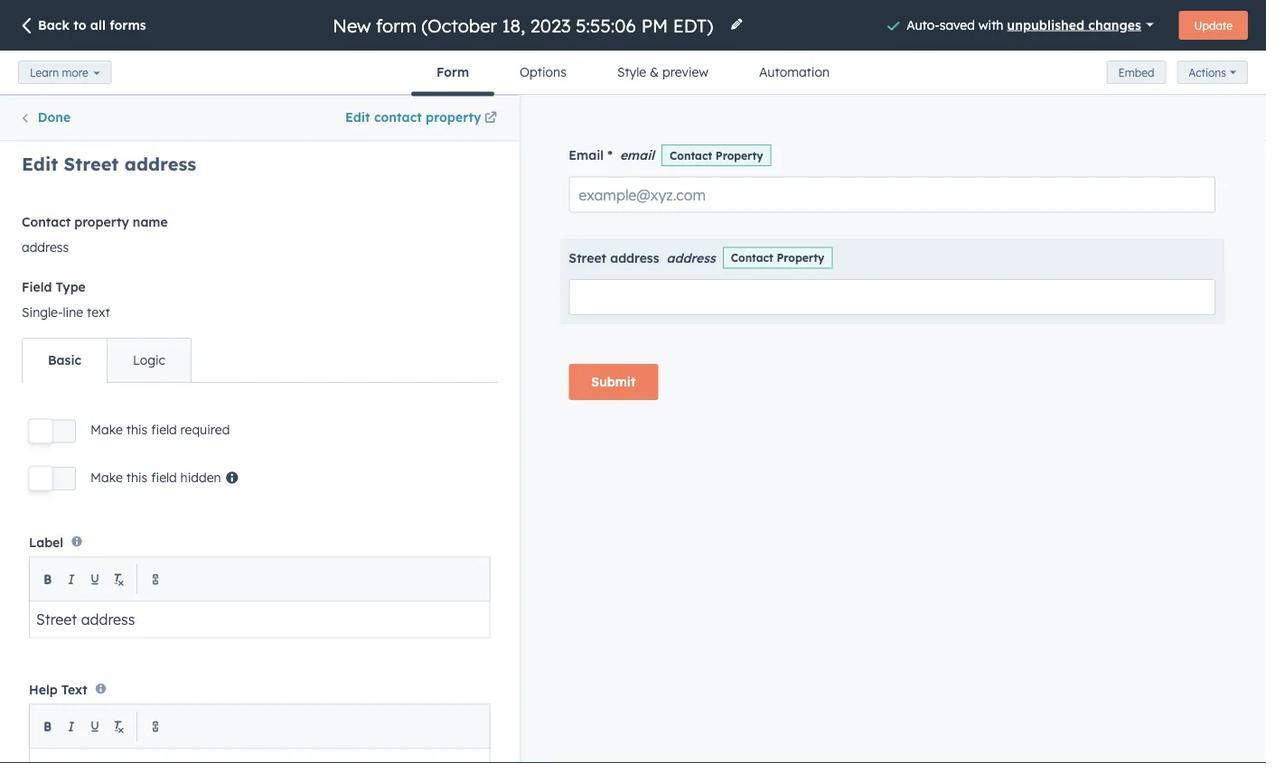 Task type: describe. For each thing, give the bounding box(es) containing it.
embed
[[1118, 66, 1154, 79]]

form button
[[411, 51, 494, 96]]

application for label
[[29, 557, 490, 638]]

existing properties button
[[1, 96, 259, 139]]

unpublished changes button
[[1007, 12, 1154, 37]]

0 horizontal spatial address
[[22, 239, 69, 255]]

navigation containing existing properties
[[0, 95, 519, 140]]

make this field required button
[[29, 419, 230, 443]]

saved
[[940, 16, 975, 32]]

type
[[56, 279, 86, 295]]

auto-
[[907, 16, 940, 32]]

required
[[180, 422, 230, 438]]

with
[[978, 16, 1003, 32]]

auto-saved with
[[907, 16, 1007, 32]]

mobile phone number
[[105, 638, 234, 654]]

make this field hidden button
[[29, 467, 239, 491]]

help text button
[[29, 671, 490, 764]]

0 vertical spatial name
[[133, 214, 168, 230]]

style & preview
[[617, 64, 709, 80]]

navigation inside "page section" element
[[411, 51, 855, 96]]

make this field hidden
[[90, 469, 221, 485]]

used
[[109, 250, 139, 266]]

style
[[617, 64, 646, 80]]

create new button
[[259, 96, 518, 139]]

name for company
[[166, 681, 200, 697]]

help text
[[29, 682, 87, 698]]

automation
[[759, 64, 830, 80]]

label button
[[29, 523, 490, 638]]

search properties search field
[[22, 168, 497, 204]]

more
[[62, 66, 88, 79]]

single-
[[22, 305, 63, 320]]

field for hidden
[[151, 469, 177, 485]]

contact
[[22, 214, 71, 230]]

contact
[[374, 109, 422, 125]]

application for help text
[[29, 705, 490, 764]]

basic link
[[23, 339, 107, 382]]

learn more button
[[18, 61, 112, 84]]

logic
[[133, 352, 165, 368]]

update
[[1194, 19, 1233, 32]]

edit for edit contact property
[[345, 109, 370, 125]]

options button
[[494, 51, 592, 94]]

text
[[87, 305, 110, 320]]

preview
[[662, 64, 709, 80]]

existing
[[71, 109, 121, 125]]

learn
[[30, 66, 59, 79]]

field type
[[22, 279, 86, 295]]

hidden
[[180, 469, 221, 485]]

company
[[105, 681, 162, 697]]

link opens in a new window image
[[484, 108, 497, 130]]

embed button
[[1107, 61, 1166, 84]]

frequently used properties button
[[22, 248, 497, 269]]

create new
[[356, 109, 423, 125]]

contact property name
[[22, 214, 168, 230]]

edit for edit street address
[[22, 153, 58, 175]]

form
[[437, 64, 469, 80]]

label
[[29, 534, 63, 550]]

actions button
[[1177, 61, 1248, 84]]

phone
[[105, 421, 142, 437]]

state/region
[[105, 551, 185, 567]]

make for make this field hidden
[[90, 469, 123, 485]]

field for required
[[151, 422, 177, 438]]

name for last
[[134, 334, 168, 350]]

frequently used properties
[[37, 250, 208, 266]]

new
[[399, 109, 423, 125]]

changes
[[1088, 16, 1141, 32]]



Task type: vqa. For each thing, say whether or not it's contained in the screenshot.
required This
yes



Task type: locate. For each thing, give the bounding box(es) containing it.
actions
[[1189, 66, 1226, 79]]

options
[[520, 64, 566, 80]]

field
[[22, 279, 52, 295]]

1 vertical spatial make
[[90, 469, 123, 485]]

make inside button
[[90, 469, 123, 485]]

field inside make this field hidden button
[[151, 469, 177, 485]]

tab list
[[22, 338, 192, 383]]

country/region
[[105, 595, 200, 610]]

back to all forms
[[38, 17, 146, 33]]

properties right the used at top
[[142, 250, 208, 266]]

0 vertical spatial number
[[146, 421, 191, 437]]

navigation
[[411, 51, 855, 96], [0, 95, 519, 140]]

property left link opens in a new window icon in the top left of the page
[[426, 109, 481, 125]]

existing properties
[[71, 109, 189, 125]]

to
[[73, 17, 86, 33]]

make for make this field required
[[90, 422, 123, 438]]

update button
[[1179, 11, 1248, 40]]

make this field required
[[90, 422, 230, 438]]

number
[[146, 421, 191, 437], [189, 638, 234, 654]]

unpublished
[[1007, 16, 1084, 32]]

0 vertical spatial properties
[[125, 109, 189, 125]]

text
[[61, 682, 87, 698]]

phone number
[[105, 421, 191, 437]]

make down phone on the bottom left
[[90, 469, 123, 485]]

1 vertical spatial properties
[[142, 250, 208, 266]]

edit
[[345, 109, 370, 125], [22, 153, 58, 175]]

1 horizontal spatial property
[[426, 109, 481, 125]]

2 make from the top
[[90, 469, 123, 485]]

1 vertical spatial property
[[74, 214, 129, 230]]

0 horizontal spatial edit
[[22, 153, 58, 175]]

basic
[[48, 352, 81, 368]]

address down the contact
[[22, 239, 69, 255]]

number right phone
[[189, 638, 234, 654]]

1 horizontal spatial address
[[124, 153, 196, 175]]

address down existing properties button
[[124, 153, 196, 175]]

back to all forms link
[[18, 17, 146, 36]]

mobile
[[105, 638, 144, 654]]

frequently
[[37, 250, 105, 266]]

this down make this field required button on the left
[[126, 469, 148, 485]]

1 vertical spatial application
[[29, 705, 490, 764]]

1 vertical spatial this
[[126, 469, 148, 485]]

link opens in a new window image
[[484, 113, 497, 125]]

0 horizontal spatial property
[[74, 214, 129, 230]]

1 make from the top
[[90, 422, 123, 438]]

1 horizontal spatial edit
[[345, 109, 370, 125]]

learn more
[[30, 66, 88, 79]]

0 vertical spatial address
[[124, 153, 196, 175]]

make up make this field hidden button
[[90, 422, 123, 438]]

phone
[[148, 638, 185, 654]]

help
[[29, 682, 58, 698]]

field right phone on the bottom left
[[151, 422, 177, 438]]

last name
[[105, 334, 168, 350]]

2 vertical spatial name
[[166, 681, 200, 697]]

all
[[90, 17, 106, 33]]

this for required
[[126, 422, 148, 438]]

application
[[29, 557, 490, 638], [29, 705, 490, 764]]

0 vertical spatial make
[[90, 422, 123, 438]]

field
[[151, 422, 177, 438], [151, 469, 177, 485]]

name up the used at top
[[133, 214, 168, 230]]

this for hidden
[[126, 469, 148, 485]]

field left the hidden
[[151, 469, 177, 485]]

address
[[124, 153, 196, 175], [22, 239, 69, 255]]

properties
[[125, 109, 189, 125], [142, 250, 208, 266]]

name
[[133, 214, 168, 230], [134, 334, 168, 350], [166, 681, 200, 697]]

forms
[[110, 17, 146, 33]]

company name
[[105, 681, 200, 697]]

tab list containing basic
[[22, 338, 192, 383]]

1 application from the top
[[29, 557, 490, 638]]

page section element
[[0, 0, 1266, 96]]

2 application from the top
[[29, 705, 490, 764]]

property
[[426, 109, 481, 125], [74, 214, 129, 230]]

number right phone on the bottom left
[[146, 421, 191, 437]]

edit street address
[[22, 153, 196, 175]]

this inside make this field required button
[[126, 422, 148, 438]]

1 vertical spatial number
[[189, 638, 234, 654]]

2 field from the top
[[151, 469, 177, 485]]

0 vertical spatial property
[[426, 109, 481, 125]]

1 vertical spatial address
[[22, 239, 69, 255]]

this inside make this field hidden button
[[126, 469, 148, 485]]

unpublished changes
[[1007, 16, 1141, 32]]

make inside button
[[90, 422, 123, 438]]

none field inside "page section" element
[[331, 13, 719, 38]]

properties inside button
[[125, 109, 189, 125]]

line
[[63, 305, 83, 320]]

last
[[105, 334, 130, 350]]

0 vertical spatial edit
[[345, 109, 370, 125]]

automation button
[[734, 51, 855, 94]]

&
[[650, 64, 659, 80]]

field inside make this field required button
[[151, 422, 177, 438]]

2 this from the top
[[126, 469, 148, 485]]

1 vertical spatial edit
[[22, 153, 58, 175]]

single-line text
[[22, 305, 110, 320]]

0 vertical spatial this
[[126, 422, 148, 438]]

name down mobile phone number
[[166, 681, 200, 697]]

properties right existing
[[125, 109, 189, 125]]

1 vertical spatial name
[[134, 334, 168, 350]]

1 this from the top
[[126, 422, 148, 438]]

logic link
[[107, 339, 191, 382]]

edit contact property
[[345, 109, 481, 125]]

street
[[64, 153, 119, 175]]

make
[[90, 422, 123, 438], [90, 469, 123, 485]]

navigation containing form
[[411, 51, 855, 96]]

0 vertical spatial application
[[29, 557, 490, 638]]

edit left contact
[[345, 109, 370, 125]]

this up make this field hidden button
[[126, 422, 148, 438]]

this
[[126, 422, 148, 438], [126, 469, 148, 485]]

1 field from the top
[[151, 422, 177, 438]]

properties inside dropdown button
[[142, 250, 208, 266]]

name up logic
[[134, 334, 168, 350]]

done
[[38, 109, 71, 125]]

edit down done button
[[22, 153, 58, 175]]

None field
[[331, 13, 719, 38]]

0 vertical spatial field
[[151, 422, 177, 438]]

property up frequently used properties at the left top of the page
[[74, 214, 129, 230]]

back
[[38, 17, 69, 33]]

create
[[356, 109, 395, 125]]

done button
[[19, 107, 71, 130]]

style & preview button
[[592, 51, 734, 94]]

1 vertical spatial field
[[151, 469, 177, 485]]



